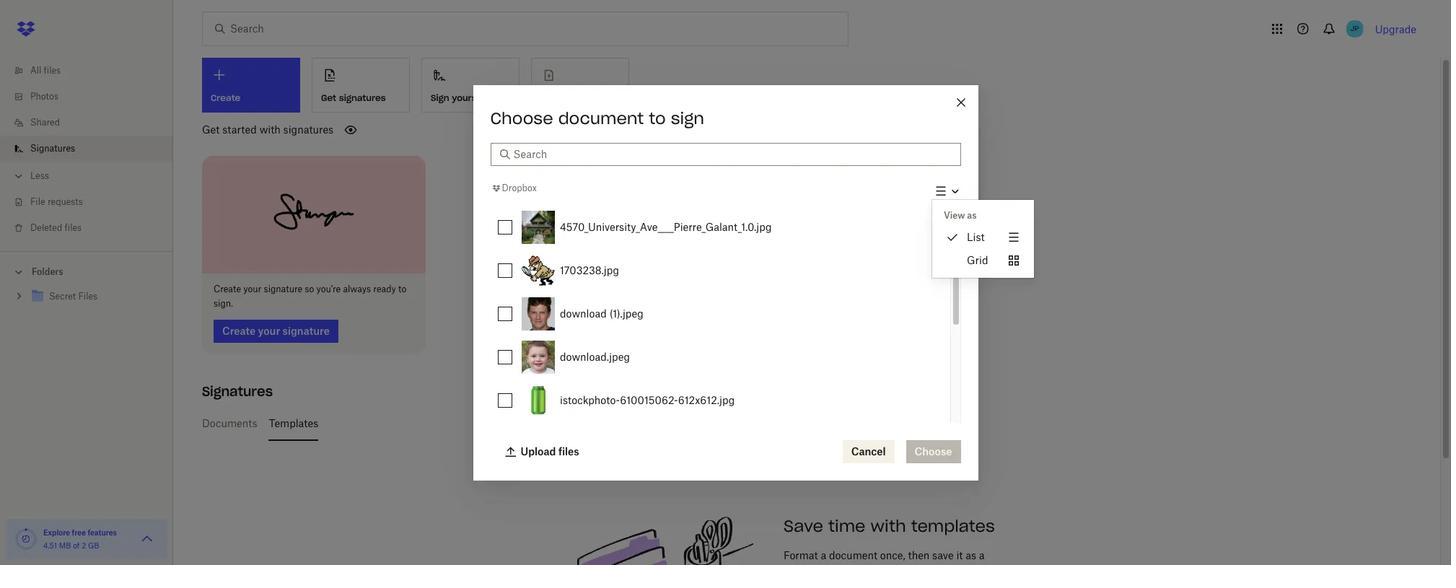 Task type: locate. For each thing, give the bounding box(es) containing it.
1 horizontal spatial get
[[321, 92, 336, 103]]

create
[[214, 283, 241, 294]]

of
[[73, 541, 80, 550]]

signatures down "shared"
[[30, 143, 75, 154]]

0 horizontal spatial with
[[260, 123, 281, 136]]

template
[[784, 565, 826, 565]]

0 vertical spatial as
[[967, 210, 977, 221]]

a
[[821, 549, 827, 561], [979, 549, 985, 561]]

0 horizontal spatial get
[[202, 123, 220, 136]]

1 horizontal spatial a
[[979, 549, 985, 561]]

1 horizontal spatial signatures
[[339, 92, 386, 103]]

as right view
[[967, 210, 977, 221]]

a up in
[[979, 549, 985, 561]]

to
[[649, 108, 666, 128], [398, 283, 407, 294]]

with
[[260, 123, 281, 136], [871, 516, 906, 536]]

0 vertical spatial signatures
[[30, 143, 75, 154]]

1 vertical spatial so
[[829, 565, 840, 565]]

templates tab
[[269, 406, 318, 441]]

it up 'again'
[[957, 549, 963, 561]]

0 vertical spatial to
[[649, 108, 666, 128]]

yourself
[[452, 92, 488, 103]]

in
[[974, 565, 983, 565]]

it right get
[[901, 565, 907, 565]]

as
[[967, 210, 977, 221], [966, 549, 977, 561]]

choose
[[490, 108, 553, 128]]

1 vertical spatial get
[[202, 123, 220, 136]]

0 horizontal spatial a
[[821, 549, 827, 561]]

signatures inside signatures link
[[30, 143, 75, 154]]

0 horizontal spatial so
[[305, 283, 314, 294]]

(1).jpeg
[[609, 307, 643, 320]]

get inside button
[[321, 92, 336, 103]]

started
[[222, 123, 257, 136]]

signatures
[[339, 92, 386, 103], [283, 123, 334, 136]]

time
[[829, 516, 866, 536]]

0 horizontal spatial files
[[44, 65, 61, 76]]

deleted files
[[30, 222, 82, 233]]

1 horizontal spatial files
[[65, 222, 82, 233]]

signatures up documents
[[202, 383, 273, 400]]

get signatures
[[321, 92, 386, 103]]

row group
[[490, 206, 950, 565]]

view
[[944, 210, 965, 221]]

1 vertical spatial files
[[65, 222, 82, 233]]

files for deleted files
[[65, 222, 82, 233]]

get up get started with signatures
[[321, 92, 336, 103]]

deleted
[[30, 222, 62, 233]]

format
[[784, 549, 818, 561]]

1 vertical spatial with
[[871, 516, 906, 536]]

files right deleted
[[65, 222, 82, 233]]

sign
[[431, 92, 449, 103]]

istockphoto-610015062-612x612.jpg button
[[516, 379, 950, 422]]

so left you
[[829, 565, 840, 565]]

signed
[[910, 565, 942, 565]]

list
[[0, 49, 173, 251]]

as up in
[[966, 549, 977, 561]]

files for all files
[[44, 65, 61, 76]]

1 horizontal spatial with
[[871, 516, 906, 536]]

0 vertical spatial files
[[44, 65, 61, 76]]

sign.
[[214, 298, 233, 309]]

1 vertical spatial it
[[901, 565, 907, 565]]

0 horizontal spatial it
[[901, 565, 907, 565]]

so
[[305, 283, 314, 294], [829, 565, 840, 565]]

to left sign
[[649, 108, 666, 128]]

1 vertical spatial to
[[398, 283, 407, 294]]

row group containing 4570_university_ave____pierre_galant_1.0.jpg
[[490, 206, 950, 565]]

0 vertical spatial signatures
[[339, 92, 386, 103]]

all files link
[[12, 58, 173, 84]]

save time with templates
[[784, 516, 995, 536]]

sign yourself button
[[421, 58, 520, 113]]

0 vertical spatial with
[[260, 123, 281, 136]]

signatures
[[30, 143, 75, 154], [202, 383, 273, 400]]

list radio item
[[932, 226, 1034, 249]]

download (1).jpeg
[[560, 307, 643, 320]]

less image
[[12, 169, 26, 183]]

0 vertical spatial so
[[305, 283, 314, 294]]

documents tab
[[202, 406, 257, 441]]

dropbox
[[502, 183, 537, 193]]

file requests
[[30, 196, 83, 207]]

templates
[[911, 516, 995, 536]]

0 horizontal spatial document
[[558, 108, 644, 128]]

list
[[967, 231, 984, 243]]

document inside dialog
[[558, 108, 644, 128]]

tab list containing documents
[[202, 406, 1400, 441]]

upgrade
[[1375, 23, 1417, 35]]

signatures list item
[[0, 136, 173, 162]]

1 vertical spatial signatures
[[202, 383, 273, 400]]

photos
[[30, 91, 58, 102]]

view as
[[944, 210, 977, 221]]

download
[[560, 307, 606, 320]]

with up 'once,' on the bottom right of page
[[871, 516, 906, 536]]

1 vertical spatial document
[[829, 549, 878, 561]]

folders button
[[0, 261, 173, 282]]

with right started
[[260, 123, 281, 136]]

get signatures button
[[312, 58, 410, 113]]

file
[[30, 196, 45, 207]]

create your signature so you're always ready to sign.
[[214, 283, 407, 309]]

istockphoto-
[[560, 394, 620, 406]]

a up template
[[821, 549, 827, 561]]

you're
[[317, 283, 341, 294]]

0 vertical spatial document
[[558, 108, 644, 128]]

1 vertical spatial as
[[966, 549, 977, 561]]

documents
[[202, 417, 257, 429]]

it
[[957, 549, 963, 561], [901, 565, 907, 565]]

1 horizontal spatial document
[[829, 549, 878, 561]]

0 horizontal spatial signatures
[[30, 143, 75, 154]]

1 vertical spatial signatures
[[283, 123, 334, 136]]

1 horizontal spatial it
[[957, 549, 963, 561]]

1 horizontal spatial signatures
[[202, 383, 273, 400]]

to right 'ready'
[[398, 283, 407, 294]]

files right all on the left top of page
[[44, 65, 61, 76]]

dropbox link
[[490, 181, 537, 196]]

quota usage element
[[14, 528, 38, 551]]

1703238.jpg
[[560, 264, 619, 276]]

1 horizontal spatial to
[[649, 108, 666, 128]]

then
[[908, 549, 930, 561]]

get
[[321, 92, 336, 103], [202, 123, 220, 136]]

1 horizontal spatial so
[[829, 565, 840, 565]]

so left you're
[[305, 283, 314, 294]]

your
[[243, 283, 261, 294]]

folders
[[32, 266, 63, 277]]

get for get signatures
[[321, 92, 336, 103]]

so inside format a document once, then save it as a template so you can get it signed again in th
[[829, 565, 840, 565]]

to inside dialog
[[649, 108, 666, 128]]

files
[[44, 65, 61, 76], [65, 222, 82, 233]]

0 vertical spatial get
[[321, 92, 336, 103]]

4.51
[[43, 541, 57, 550]]

0 horizontal spatial to
[[398, 283, 407, 294]]

document
[[558, 108, 644, 128], [829, 549, 878, 561]]

signature
[[264, 283, 302, 294]]

upgrade link
[[1375, 23, 1417, 35]]

tab list
[[202, 406, 1400, 441]]

610015062-
[[620, 394, 678, 406]]

gb
[[88, 541, 99, 550]]

signatures inside button
[[339, 92, 386, 103]]

get left started
[[202, 123, 220, 136]]



Task type: describe. For each thing, give the bounding box(es) containing it.
choose document to sign dialog
[[473, 85, 1034, 565]]

always
[[343, 283, 371, 294]]

choose document to sign
[[490, 108, 704, 128]]

1 a from the left
[[821, 549, 827, 561]]

can
[[863, 565, 880, 565]]

shared link
[[12, 110, 173, 136]]

1703238.jpg button
[[516, 249, 950, 292]]

istockphoto-610015062-612x612.jpg
[[560, 394, 734, 406]]

requests
[[48, 196, 83, 207]]

row group inside choose document to sign dialog
[[490, 206, 950, 565]]

less
[[30, 170, 49, 181]]

again
[[945, 565, 971, 565]]

signatures link
[[12, 136, 173, 162]]

photos link
[[12, 84, 173, 110]]

ready
[[373, 283, 396, 294]]

file requests link
[[12, 189, 173, 215]]

once,
[[880, 549, 906, 561]]

Search text field
[[514, 146, 952, 162]]

4570_university_ave____pierre_galant_1.0.jpg button
[[516, 206, 950, 249]]

mb
[[59, 541, 71, 550]]

2
[[82, 541, 86, 550]]

download.jpeg
[[560, 351, 630, 363]]

free
[[72, 528, 86, 537]]

document inside format a document once, then save it as a template so you can get it signed again in th
[[829, 549, 878, 561]]

to inside "create your signature so you're always ready to sign."
[[398, 283, 407, 294]]

grid radio item
[[932, 249, 1034, 272]]

save
[[933, 549, 954, 561]]

with for started
[[260, 123, 281, 136]]

get for get started with signatures
[[202, 123, 220, 136]]

list containing all files
[[0, 49, 173, 251]]

with for time
[[871, 516, 906, 536]]

as inside format a document once, then save it as a template so you can get it signed again in th
[[966, 549, 977, 561]]

deleted files link
[[12, 215, 173, 241]]

explore
[[43, 528, 70, 537]]

download (1).jpeg button
[[516, 292, 950, 335]]

612x612.jpg
[[678, 394, 734, 406]]

all
[[30, 65, 41, 76]]

grid
[[967, 254, 988, 266]]

0 horizontal spatial signatures
[[283, 123, 334, 136]]

save
[[784, 516, 824, 536]]

features
[[88, 528, 117, 537]]

download.jpeg button
[[516, 335, 950, 379]]

templates
[[269, 417, 318, 429]]

2 a from the left
[[979, 549, 985, 561]]

so inside "create your signature so you're always ready to sign."
[[305, 283, 314, 294]]

shared
[[30, 117, 60, 128]]

explore free features 4.51 mb of 2 gb
[[43, 528, 117, 550]]

4570_university_ave____pierre_galant_1.0.jpg
[[560, 221, 771, 233]]

get started with signatures
[[202, 123, 334, 136]]

sign
[[671, 108, 704, 128]]

you
[[843, 565, 860, 565]]

as inside choose document to sign dialog
[[967, 210, 977, 221]]

all files
[[30, 65, 61, 76]]

dropbox image
[[12, 14, 40, 43]]

sign yourself
[[431, 92, 488, 103]]

format a document once, then save it as a template so you can get it signed again in th
[[784, 549, 1001, 565]]

get
[[883, 565, 898, 565]]

0 vertical spatial it
[[957, 549, 963, 561]]



Task type: vqa. For each thing, say whether or not it's contained in the screenshot.
the Quota usage element
yes



